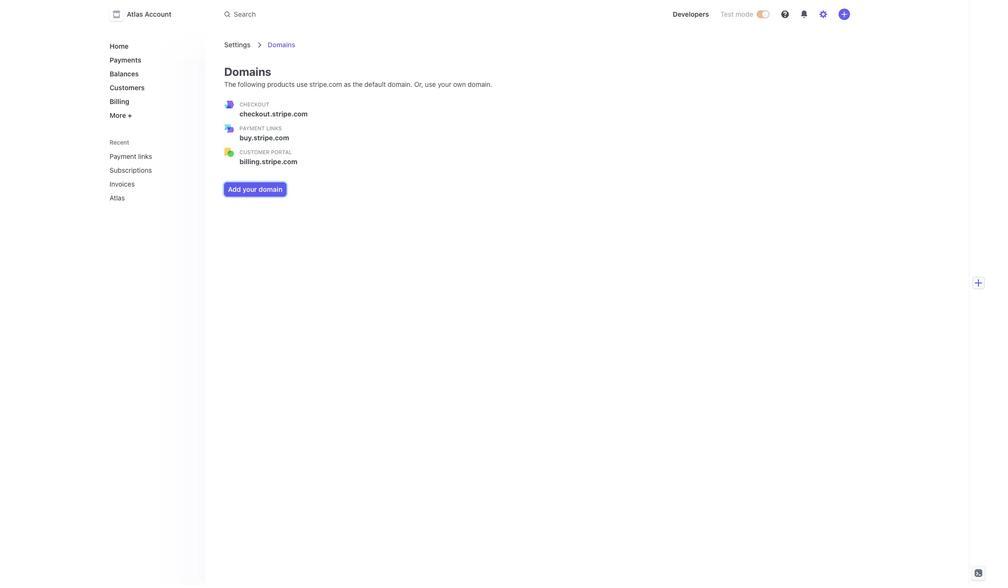 Task type: locate. For each thing, give the bounding box(es) containing it.
1 use from the left
[[297, 80, 308, 88]]

add
[[228, 185, 241, 194]]

more +
[[110, 111, 132, 119]]

0 horizontal spatial domain.
[[388, 80, 413, 88]]

use right products
[[297, 80, 308, 88]]

following
[[238, 80, 266, 88]]

your left own
[[438, 80, 452, 88]]

atlas inside atlas link
[[110, 194, 125, 202]]

payment down recent
[[110, 152, 136, 161]]

recent navigation links element
[[100, 135, 205, 206]]

payment inside recent element
[[110, 152, 136, 161]]

the
[[224, 80, 236, 88]]

domains up following
[[224, 65, 271, 78]]

0 horizontal spatial payment
[[110, 152, 136, 161]]

payment links link
[[106, 149, 184, 164]]

domains up products
[[268, 41, 295, 49]]

domain.
[[388, 80, 413, 88], [468, 80, 493, 88]]

0 vertical spatial your
[[438, 80, 452, 88]]

0 horizontal spatial atlas
[[110, 194, 125, 202]]

atlas
[[127, 10, 143, 18], [110, 194, 125, 202]]

1 vertical spatial payment
[[110, 152, 136, 161]]

portal
[[271, 149, 292, 155]]

atlas down invoices
[[110, 194, 125, 202]]

atlas for atlas account
[[127, 10, 143, 18]]

0 horizontal spatial use
[[297, 80, 308, 88]]

payment up buy.stripe.com
[[240, 125, 265, 131]]

payment links
[[110, 152, 152, 161]]

recent element
[[100, 149, 205, 206]]

domains for domains
[[268, 41, 295, 49]]

2 domain. from the left
[[468, 80, 493, 88]]

more
[[110, 111, 126, 119]]

links
[[266, 125, 282, 131]]

links
[[138, 152, 152, 161]]

domains inside domains the following products use stripe.com as the default domain. or, use your own domain.
[[224, 65, 271, 78]]

1 horizontal spatial your
[[438, 80, 452, 88]]

or,
[[414, 80, 423, 88]]

1 horizontal spatial atlas
[[127, 10, 143, 18]]

domain. right own
[[468, 80, 493, 88]]

stripe.com
[[310, 80, 342, 88]]

1 horizontal spatial domain.
[[468, 80, 493, 88]]

1 horizontal spatial use
[[425, 80, 436, 88]]

mode
[[736, 10, 754, 18]]

1 vertical spatial domains
[[224, 65, 271, 78]]

customer
[[240, 149, 270, 155]]

atlas link
[[106, 190, 184, 206]]

0 vertical spatial atlas
[[127, 10, 143, 18]]

account
[[145, 10, 172, 18]]

domains the following products use stripe.com as the default domain. or, use your own domain.
[[224, 65, 493, 88]]

settings link
[[224, 41, 251, 49]]

invoices
[[110, 180, 135, 188]]

your
[[438, 80, 452, 88], [243, 185, 257, 194]]

billing link
[[106, 94, 198, 109]]

payment for payment links buy.stripe.com
[[240, 125, 265, 131]]

payment for payment links
[[110, 152, 136, 161]]

0 horizontal spatial your
[[243, 185, 257, 194]]

payment
[[240, 125, 265, 131], [110, 152, 136, 161]]

checkout checkout.stripe.com
[[240, 101, 308, 118]]

domains for domains the following products use stripe.com as the default domain. or, use your own domain.
[[224, 65, 271, 78]]

home link
[[106, 38, 198, 54]]

customer portal billing.stripe.com
[[240, 149, 298, 166]]

domain. left or,
[[388, 80, 413, 88]]

products
[[267, 80, 295, 88]]

1 vertical spatial atlas
[[110, 194, 125, 202]]

2 use from the left
[[425, 80, 436, 88]]

your right add
[[243, 185, 257, 194]]

use right or,
[[425, 80, 436, 88]]

0 vertical spatial domains
[[268, 41, 295, 49]]

Search text field
[[219, 5, 488, 23]]

atlas inside atlas account button
[[127, 10, 143, 18]]

domains
[[268, 41, 295, 49], [224, 65, 271, 78]]

developers
[[673, 10, 709, 18]]

atlas left account
[[127, 10, 143, 18]]

1 vertical spatial your
[[243, 185, 257, 194]]

1 horizontal spatial payment
[[240, 125, 265, 131]]

0 vertical spatial payment
[[240, 125, 265, 131]]

recent
[[110, 139, 129, 146]]

payment inside payment links buy.stripe.com
[[240, 125, 265, 131]]

atlas for atlas
[[110, 194, 125, 202]]

use
[[297, 80, 308, 88], [425, 80, 436, 88]]



Task type: describe. For each thing, give the bounding box(es) containing it.
help image
[[782, 11, 789, 18]]

payment links buy.stripe.com
[[240, 125, 289, 142]]

billing.stripe.com
[[240, 158, 298, 166]]

billing
[[110, 97, 129, 106]]

atlas account button
[[110, 8, 181, 21]]

home
[[110, 42, 129, 50]]

developers link
[[669, 7, 713, 22]]

+
[[128, 111, 132, 119]]

test mode
[[721, 10, 754, 18]]

settings
[[224, 41, 251, 49]]

as
[[344, 80, 351, 88]]

buy.stripe.com
[[240, 134, 289, 142]]

balances
[[110, 70, 139, 78]]

customers link
[[106, 80, 198, 96]]

your inside domains the following products use stripe.com as the default domain. or, use your own domain.
[[438, 80, 452, 88]]

add your domain
[[228, 185, 283, 194]]

checkout
[[240, 101, 269, 108]]

test
[[721, 10, 734, 18]]

checkout.stripe.com
[[240, 110, 308, 118]]

add your domain button
[[224, 183, 286, 196]]

own
[[454, 80, 466, 88]]

your inside button
[[243, 185, 257, 194]]

core navigation links element
[[106, 38, 198, 123]]

Search search field
[[219, 5, 488, 23]]

subscriptions
[[110, 166, 152, 174]]

settings image
[[820, 11, 827, 18]]

payments
[[110, 56, 141, 64]]

balances link
[[106, 66, 198, 82]]

domain
[[259, 185, 283, 194]]

customers
[[110, 84, 145, 92]]

invoices link
[[106, 176, 184, 192]]

atlas account
[[127, 10, 172, 18]]

1 domain. from the left
[[388, 80, 413, 88]]

search
[[234, 10, 256, 18]]

payments link
[[106, 52, 198, 68]]

subscriptions link
[[106, 162, 184, 178]]

the
[[353, 80, 363, 88]]

default
[[365, 80, 386, 88]]



Task type: vqa. For each thing, say whether or not it's contained in the screenshot.
'offer' in the Choose how to offer subscriptions dropdown button
no



